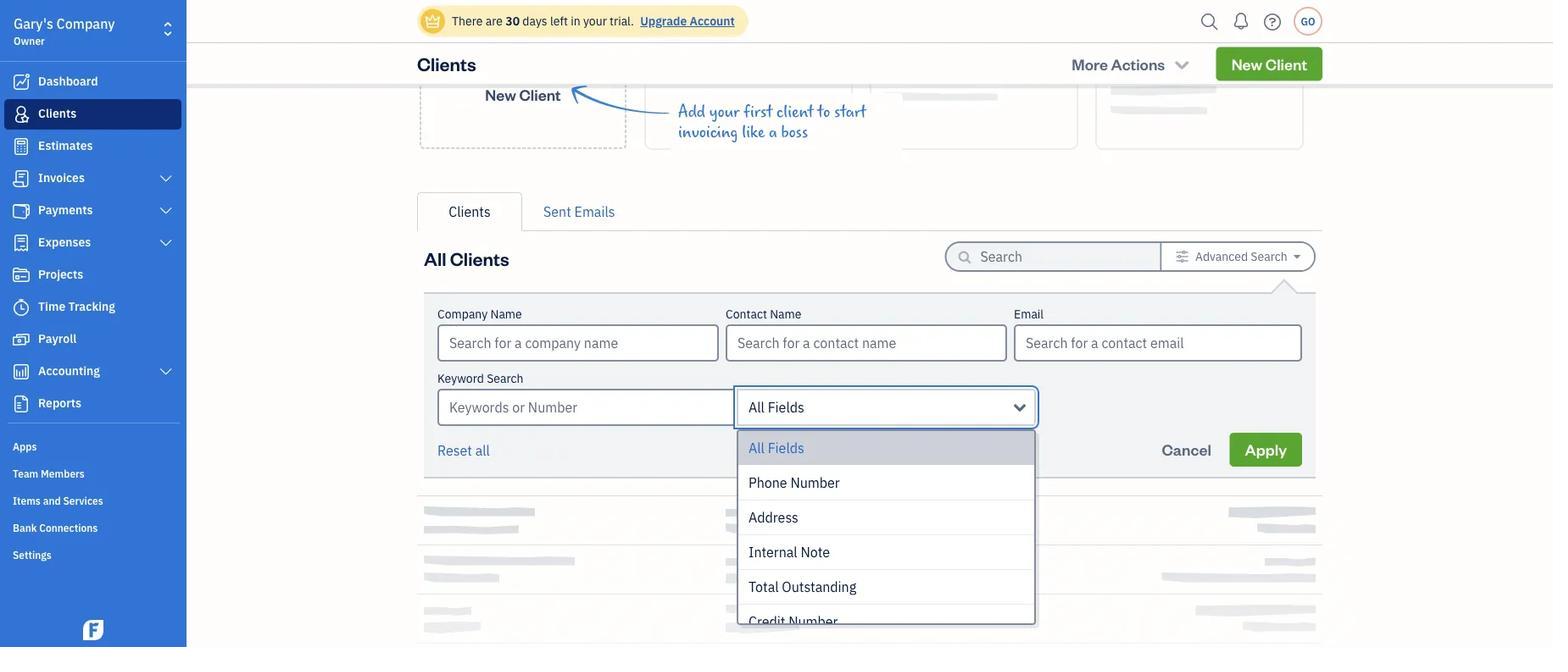 Task type: locate. For each thing, give the bounding box(es) containing it.
2 vertical spatial chevron large down image
[[158, 237, 174, 250]]

keyword
[[438, 371, 484, 387]]

company right gary's
[[56, 15, 115, 33]]

time
[[38, 299, 66, 315]]

1 horizontal spatial company
[[438, 307, 488, 322]]

0 vertical spatial company
[[56, 15, 115, 33]]

0 horizontal spatial company
[[56, 15, 115, 33]]

client
[[777, 103, 814, 121]]

number for phone number
[[791, 475, 840, 492]]

1 horizontal spatial name
[[770, 307, 802, 322]]

fields inside "field"
[[768, 399, 805, 417]]

fields inside option
[[768, 440, 805, 458]]

clients up "company name"
[[450, 246, 509, 271]]

clients link
[[4, 99, 181, 130], [417, 193, 522, 232]]

fields
[[768, 399, 805, 417], [768, 440, 805, 458]]

accounting
[[38, 363, 100, 379]]

keyword search
[[438, 371, 524, 387]]

your inside "add your first client to start invoicing like a boss"
[[710, 103, 740, 121]]

2 name from the left
[[770, 307, 802, 322]]

company
[[56, 15, 115, 33], [438, 307, 488, 322]]

all
[[424, 246, 447, 271], [749, 399, 765, 417], [749, 440, 765, 458]]

internal note
[[749, 544, 830, 562]]

client down days
[[519, 85, 561, 105]]

address
[[749, 509, 799, 527]]

chevron large down image
[[158, 172, 174, 186], [158, 204, 174, 218], [158, 237, 174, 250]]

new client
[[1232, 54, 1308, 74], [485, 85, 561, 105]]

0 vertical spatial all fields
[[749, 399, 805, 417]]

2 fields from the top
[[768, 440, 805, 458]]

client
[[1266, 54, 1308, 74], [519, 85, 561, 105]]

search right keyword
[[487, 371, 524, 387]]

0 vertical spatial chevron large down image
[[158, 172, 174, 186]]

1 vertical spatial fields
[[768, 440, 805, 458]]

chevron large down image down estimates link
[[158, 172, 174, 186]]

settings image
[[1176, 250, 1190, 264]]

items and services link
[[4, 488, 181, 513]]

name for company name
[[491, 307, 522, 322]]

there
[[452, 13, 483, 29]]

internal
[[749, 544, 798, 562]]

0 vertical spatial client
[[1266, 54, 1308, 74]]

search left caretdown icon
[[1251, 249, 1288, 265]]

0 vertical spatial new client
[[1232, 54, 1308, 74]]

2 all fields from the top
[[749, 440, 805, 458]]

new client down 30
[[485, 85, 561, 105]]

1 vertical spatial client
[[519, 85, 561, 105]]

3 chevron large down image from the top
[[158, 237, 174, 250]]

search
[[1251, 249, 1288, 265], [487, 371, 524, 387]]

team
[[13, 467, 38, 481]]

1 horizontal spatial clients link
[[417, 193, 522, 232]]

client image
[[11, 106, 31, 123]]

number for credit number
[[789, 614, 838, 631]]

your
[[583, 13, 607, 29], [710, 103, 740, 121]]

invoice image
[[11, 170, 31, 187]]

invoices
[[38, 170, 85, 186]]

1 all fields from the top
[[749, 399, 805, 417]]

number
[[791, 475, 840, 492], [789, 614, 838, 631]]

chevron large down image for expenses
[[158, 237, 174, 250]]

0 vertical spatial clients link
[[4, 99, 181, 130]]

2 chevron large down image from the top
[[158, 204, 174, 218]]

items and services
[[13, 494, 103, 508]]

clients up "all clients"
[[449, 203, 491, 221]]

invoicing
[[678, 123, 738, 142]]

crown image
[[424, 12, 442, 30]]

1 fields from the top
[[768, 399, 805, 417]]

0 vertical spatial all
[[424, 246, 447, 271]]

report image
[[11, 396, 31, 413]]

clients up estimates
[[38, 106, 77, 121]]

company down "all clients"
[[438, 307, 488, 322]]

apply button
[[1230, 433, 1303, 467]]

1 vertical spatial chevron large down image
[[158, 204, 174, 218]]

all fields option
[[739, 432, 1035, 466]]

1 vertical spatial clients link
[[417, 193, 522, 232]]

0 vertical spatial number
[[791, 475, 840, 492]]

search for advanced search
[[1251, 249, 1288, 265]]

name right contact
[[770, 307, 802, 322]]

1 name from the left
[[491, 307, 522, 322]]

1 vertical spatial all
[[749, 399, 765, 417]]

note
[[801, 544, 830, 562]]

your right in
[[583, 13, 607, 29]]

email
[[1014, 307, 1044, 322]]

1 vertical spatial search
[[487, 371, 524, 387]]

expenses
[[38, 235, 91, 250]]

contact name
[[726, 307, 802, 322]]

cancel
[[1162, 440, 1212, 460]]

bank connections
[[13, 522, 98, 535]]

add
[[678, 103, 706, 121]]

0 horizontal spatial new client link
[[420, 9, 627, 149]]

payment image
[[11, 203, 31, 220]]

are
[[486, 13, 503, 29]]

0 vertical spatial new
[[1232, 54, 1263, 74]]

freshbooks image
[[80, 621, 107, 641]]

boss
[[781, 123, 808, 142]]

all fields
[[749, 399, 805, 417], [749, 440, 805, 458]]

project image
[[11, 267, 31, 284]]

1 horizontal spatial new client
[[1232, 54, 1308, 74]]

1 horizontal spatial search
[[1251, 249, 1288, 265]]

all inside "field"
[[749, 399, 765, 417]]

search for keyword search
[[487, 371, 524, 387]]

client down go to help image
[[1266, 54, 1308, 74]]

1 vertical spatial number
[[789, 614, 838, 631]]

upgrade
[[640, 13, 687, 29]]

sent emails
[[544, 203, 615, 221]]

0 vertical spatial search
[[1251, 249, 1288, 265]]

new client down go to help image
[[1232, 54, 1308, 74]]

there are 30 days left in your trial. upgrade account
[[452, 13, 735, 29]]

tracking
[[68, 299, 115, 315]]

company name
[[438, 307, 522, 322]]

days
[[523, 13, 548, 29]]

upgrade account link
[[637, 13, 735, 29]]

1 vertical spatial all fields
[[749, 440, 805, 458]]

new down are
[[485, 85, 516, 105]]

your up invoicing
[[710, 103, 740, 121]]

new
[[1232, 54, 1263, 74], [485, 85, 516, 105]]

1 chevron large down image from the top
[[158, 172, 174, 186]]

Search for a contact email text field
[[1016, 327, 1301, 360]]

number down 'outstanding'
[[789, 614, 838, 631]]

0 vertical spatial fields
[[768, 399, 805, 417]]

all fields inside "field"
[[749, 399, 805, 417]]

phone number option
[[739, 466, 1035, 501]]

0 horizontal spatial name
[[491, 307, 522, 322]]

name down "all clients"
[[491, 307, 522, 322]]

chevron large down image down invoices link
[[158, 204, 174, 218]]

reset all button
[[438, 441, 490, 461]]

all clients
[[424, 246, 509, 271]]

1 vertical spatial company
[[438, 307, 488, 322]]

reports link
[[4, 389, 181, 420]]

search inside dropdown button
[[1251, 249, 1288, 265]]

1 vertical spatial new
[[485, 85, 516, 105]]

payroll link
[[4, 325, 181, 355]]

estimate image
[[11, 138, 31, 155]]

1 horizontal spatial your
[[710, 103, 740, 121]]

bank
[[13, 522, 37, 535]]

all inside option
[[749, 440, 765, 458]]

new client link
[[420, 9, 627, 149], [1217, 47, 1323, 81]]

0 horizontal spatial new client
[[485, 85, 561, 105]]

clients link down dashboard link
[[4, 99, 181, 130]]

accounting link
[[4, 357, 181, 388]]

payments
[[38, 202, 93, 218]]

clients link up "all clients"
[[417, 193, 522, 232]]

new down notifications icon
[[1232, 54, 1263, 74]]

chevron large down image for payments
[[158, 204, 174, 218]]

trial.
[[610, 13, 634, 29]]

1 vertical spatial new client
[[485, 85, 561, 105]]

0 horizontal spatial search
[[487, 371, 524, 387]]

owner
[[14, 34, 45, 47]]

Search text field
[[981, 243, 1133, 271]]

address option
[[739, 501, 1035, 536]]

All Fields field
[[737, 389, 1036, 427]]

number right 'phone'
[[791, 475, 840, 492]]

chevron large down image inside payments 'link'
[[158, 204, 174, 218]]

0 vertical spatial your
[[583, 13, 607, 29]]

0 horizontal spatial clients link
[[4, 99, 181, 130]]

notifications image
[[1228, 4, 1255, 38]]

items
[[13, 494, 41, 508]]

chevron large down image up projects link
[[158, 237, 174, 250]]

0 horizontal spatial your
[[583, 13, 607, 29]]

1 vertical spatial your
[[710, 103, 740, 121]]

list box
[[739, 432, 1035, 640]]

total outstanding option
[[739, 571, 1035, 606]]

2 vertical spatial all
[[749, 440, 765, 458]]



Task type: vqa. For each thing, say whether or not it's contained in the screenshot.
Company in Gary's Company Owner
yes



Task type: describe. For each thing, give the bounding box(es) containing it.
account
[[690, 13, 735, 29]]

advanced search
[[1196, 249, 1288, 265]]

credit
[[749, 614, 786, 631]]

reset all
[[438, 442, 490, 460]]

estimates link
[[4, 131, 181, 162]]

projects link
[[4, 260, 181, 291]]

like
[[742, 123, 765, 142]]

caretdown image
[[1294, 250, 1301, 264]]

and
[[43, 494, 61, 508]]

credit number option
[[739, 606, 1035, 640]]

settings link
[[4, 542, 181, 567]]

settings
[[13, 549, 52, 562]]

contact
[[726, 307, 767, 322]]

apply
[[1246, 440, 1287, 460]]

cancel button
[[1147, 433, 1227, 467]]

bank connections link
[[4, 515, 181, 540]]

1 horizontal spatial new
[[1232, 54, 1263, 74]]

add your first client to start invoicing like a boss
[[678, 103, 867, 142]]

0 horizontal spatial new
[[485, 85, 516, 105]]

advanced search button
[[1162, 243, 1315, 271]]

services
[[63, 494, 103, 508]]

dashboard link
[[4, 67, 181, 98]]

expenses link
[[4, 228, 181, 259]]

team members link
[[4, 461, 181, 486]]

company inside gary's company owner
[[56, 15, 115, 33]]

chart image
[[11, 364, 31, 381]]

actions
[[1112, 54, 1166, 74]]

in
[[571, 13, 581, 29]]

payroll
[[38, 331, 77, 347]]

members
[[41, 467, 85, 481]]

go to help image
[[1259, 9, 1287, 34]]

Search for a contact name text field
[[728, 327, 1006, 360]]

total
[[749, 579, 779, 597]]

reset
[[438, 442, 472, 460]]

0 horizontal spatial client
[[519, 85, 561, 105]]

more
[[1072, 54, 1108, 74]]

credit number
[[749, 614, 838, 631]]

total outstanding
[[749, 579, 857, 597]]

sent
[[544, 203, 571, 221]]

reports
[[38, 396, 81, 411]]

phone
[[749, 475, 788, 492]]

go button
[[1294, 7, 1323, 36]]

team members
[[13, 467, 85, 481]]

time tracking link
[[4, 293, 181, 323]]

name for contact name
[[770, 307, 802, 322]]

all for all fields "field"
[[749, 399, 765, 417]]

a
[[769, 123, 778, 142]]

timer image
[[11, 299, 31, 316]]

chevron large down image for invoices
[[158, 172, 174, 186]]

1 horizontal spatial client
[[1266, 54, 1308, 74]]

30
[[506, 13, 520, 29]]

1 horizontal spatial new client link
[[1217, 47, 1323, 81]]

left
[[550, 13, 568, 29]]

gary's
[[14, 15, 53, 33]]

estimates
[[38, 138, 93, 154]]

clients down crown image on the left
[[417, 52, 476, 76]]

gary's company owner
[[14, 15, 115, 47]]

emails
[[575, 203, 615, 221]]

chevrondown image
[[1173, 55, 1192, 73]]

dashboard
[[38, 73, 98, 89]]

dashboard image
[[11, 74, 31, 91]]

money image
[[11, 332, 31, 349]]

Keywords or Number text field
[[438, 389, 737, 427]]

outstanding
[[782, 579, 857, 597]]

chevron large down image
[[158, 366, 174, 379]]

more actions button
[[1057, 47, 1207, 81]]

search image
[[1197, 9, 1224, 34]]

list box containing all fields
[[739, 432, 1035, 640]]

time tracking
[[38, 299, 115, 315]]

all fields inside option
[[749, 440, 805, 458]]

clients inside main element
[[38, 106, 77, 121]]

connections
[[39, 522, 98, 535]]

to
[[818, 103, 831, 121]]

sent emails link
[[522, 193, 637, 232]]

all for list box containing all fields
[[749, 440, 765, 458]]

apps link
[[4, 433, 181, 459]]

all
[[476, 442, 490, 460]]

Search for a company name text field
[[439, 327, 717, 360]]

more actions
[[1072, 54, 1166, 74]]

go
[[1301, 14, 1316, 28]]

phone number
[[749, 475, 840, 492]]

first
[[744, 103, 773, 121]]

invoices link
[[4, 164, 181, 194]]

advanced
[[1196, 249, 1248, 265]]

payments link
[[4, 196, 181, 226]]

internal note option
[[739, 536, 1035, 571]]

expense image
[[11, 235, 31, 252]]

start
[[834, 103, 867, 121]]

apps
[[13, 440, 37, 454]]

projects
[[38, 267, 83, 282]]

main element
[[0, 0, 229, 648]]



